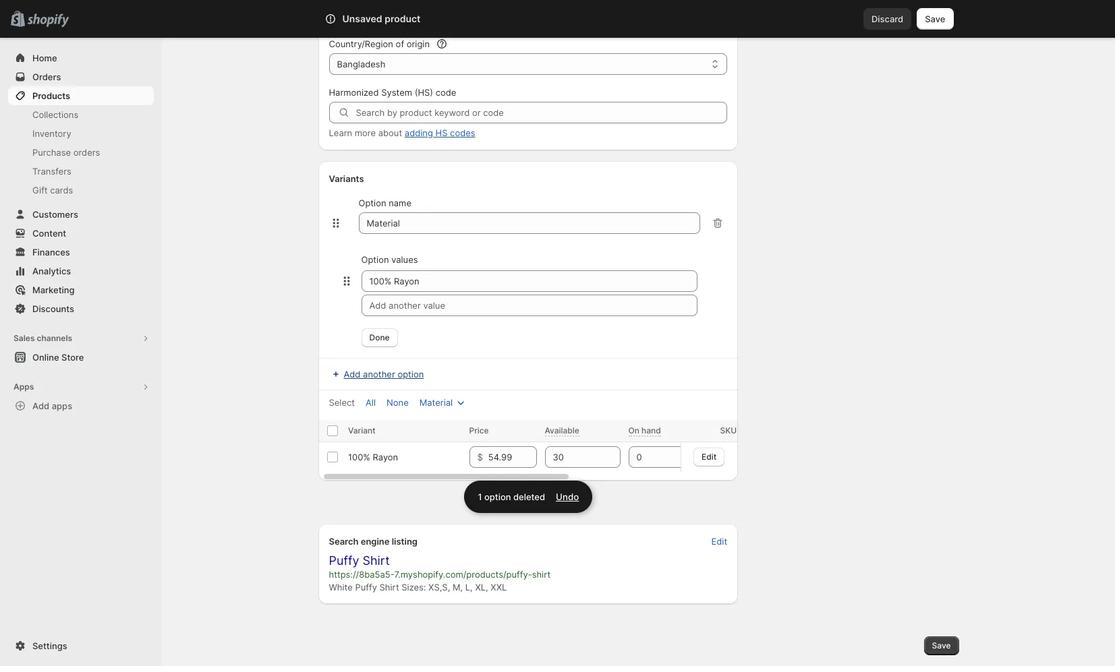 Task type: locate. For each thing, give the bounding box(es) containing it.
analytics
[[32, 266, 71, 277]]

Size text field
[[359, 213, 701, 234]]

$ text field
[[489, 447, 537, 469]]

puffy down 'https://8ba5a5-'
[[355, 583, 377, 594]]

sku
[[721, 426, 737, 436]]

content link
[[8, 224, 154, 243]]

0 vertical spatial search
[[384, 14, 413, 24]]

settings link
[[8, 637, 154, 656]]

all button
[[358, 394, 384, 413]]

search
[[384, 14, 413, 24], [329, 537, 359, 548]]

undo button
[[556, 492, 579, 503]]

shirt
[[363, 554, 390, 569], [380, 583, 399, 594]]

save
[[926, 14, 946, 24], [933, 642, 952, 652]]

search inside button
[[384, 14, 413, 24]]

online
[[32, 352, 59, 363]]

purchase orders link
[[8, 143, 154, 162]]

code
[[436, 87, 457, 98]]

unsaved
[[343, 13, 383, 24]]

name
[[389, 198, 412, 209]]

m,
[[453, 583, 463, 594]]

home
[[32, 53, 57, 63]]

learn more about adding hs codes
[[329, 128, 476, 139]]

option left the 'values'
[[362, 255, 389, 266]]

edit button
[[694, 448, 725, 467], [704, 533, 736, 552]]

option
[[359, 198, 386, 209], [362, 255, 389, 266]]

search up of
[[384, 14, 413, 24]]

inventory link
[[8, 124, 154, 143]]

price
[[470, 426, 489, 436]]

material button
[[412, 394, 476, 413]]

orders link
[[8, 68, 154, 86]]

0 horizontal spatial add
[[32, 401, 49, 412]]

search engine listing
[[329, 537, 418, 548]]

option left name
[[359, 198, 386, 209]]

of
[[396, 39, 404, 50]]

1 horizontal spatial add
[[344, 370, 361, 380]]

channels
[[37, 333, 72, 344]]

transfers
[[32, 166, 71, 177]]

None text field
[[362, 271, 698, 293]]

search button
[[362, 8, 754, 30]]

discounts
[[32, 304, 74, 315]]

adding
[[405, 128, 433, 139]]

add for add apps
[[32, 401, 49, 412]]

bangladesh
[[337, 59, 386, 70]]

option up none
[[398, 370, 424, 380]]

purchase orders
[[32, 147, 100, 158]]

edit
[[702, 452, 717, 462], [712, 537, 728, 548]]

add left another
[[344, 370, 361, 380]]

shirt down the engine
[[363, 554, 390, 569]]

puffy
[[329, 554, 359, 569], [355, 583, 377, 594]]

finances
[[32, 247, 70, 258]]

sales channels button
[[8, 329, 154, 348]]

0 vertical spatial option
[[398, 370, 424, 380]]

online store link
[[8, 348, 154, 367]]

add for add another option
[[344, 370, 361, 380]]

xxl
[[491, 583, 507, 594]]

puffy shirt https://8ba5a5-7.myshopify.com/products/puffy-shirt white puffy shirt sizes: xs,s, m, l, xl, xxl
[[329, 554, 551, 594]]

1 horizontal spatial option
[[484, 492, 511, 503]]

none button
[[379, 394, 417, 413]]

customers link
[[8, 205, 154, 224]]

adding hs codes link
[[405, 128, 476, 139]]

l,
[[466, 583, 473, 594]]

option inside button
[[398, 370, 424, 380]]

origin
[[407, 39, 430, 50]]

online store button
[[0, 348, 162, 367]]

0 horizontal spatial search
[[329, 537, 359, 548]]

puffy up 'https://8ba5a5-'
[[329, 554, 359, 569]]

1 vertical spatial option
[[362, 255, 389, 266]]

transfers link
[[8, 162, 154, 181]]

apps
[[52, 401, 72, 412]]

1 vertical spatial search
[[329, 537, 359, 548]]

add
[[344, 370, 361, 380], [32, 401, 49, 412]]

store
[[61, 352, 84, 363]]

hand
[[642, 426, 661, 436]]

cards
[[50, 185, 73, 196]]

select
[[329, 398, 355, 409]]

add left apps
[[32, 401, 49, 412]]

online store
[[32, 352, 84, 363]]

1 vertical spatial add
[[32, 401, 49, 412]]

done button
[[362, 329, 398, 348]]

0 vertical spatial add
[[344, 370, 361, 380]]

100%
[[348, 453, 370, 463]]

products link
[[8, 86, 154, 105]]

None number field
[[545, 447, 601, 469], [629, 447, 684, 469], [545, 447, 601, 469], [629, 447, 684, 469]]

option
[[398, 370, 424, 380], [484, 492, 511, 503]]

option name
[[359, 198, 412, 209]]

harmonized system (hs) code
[[329, 87, 457, 98]]

more
[[355, 128, 376, 139]]

1 horizontal spatial search
[[384, 14, 413, 24]]

option right 1
[[484, 492, 511, 503]]

values
[[392, 255, 418, 266]]

product
[[385, 13, 421, 24]]

0 vertical spatial option
[[359, 198, 386, 209]]

sales channels
[[14, 333, 72, 344]]

material
[[420, 398, 453, 409]]

1 vertical spatial edit button
[[704, 533, 736, 552]]

1
[[478, 492, 482, 503]]

0 horizontal spatial option
[[398, 370, 424, 380]]

codes
[[450, 128, 476, 139]]

unsaved product
[[343, 13, 421, 24]]

collections link
[[8, 105, 154, 124]]

shirt left sizes:
[[380, 583, 399, 594]]

home link
[[8, 49, 154, 68]]

search left the engine
[[329, 537, 359, 548]]

1 vertical spatial save
[[933, 642, 952, 652]]

analytics link
[[8, 262, 154, 281]]

customers
[[32, 209, 78, 220]]

options element
[[348, 453, 398, 463]]

country/region
[[329, 39, 394, 50]]

harmonized
[[329, 87, 379, 98]]

xs,s,
[[429, 583, 451, 594]]



Task type: vqa. For each thing, say whether or not it's contained in the screenshot.
option within the BUTTON
yes



Task type: describe. For each thing, give the bounding box(es) containing it.
https://8ba5a5-
[[329, 570, 395, 581]]

1 vertical spatial shirt
[[380, 583, 399, 594]]

gift
[[32, 185, 48, 196]]

variant
[[348, 426, 375, 436]]

$
[[478, 453, 483, 463]]

7.myshopify.com/products/puffy-
[[395, 570, 532, 581]]

shopify image
[[27, 14, 69, 27]]

sales
[[14, 333, 35, 344]]

none
[[387, 398, 409, 409]]

system
[[382, 87, 413, 98]]

available
[[545, 426, 580, 436]]

gift cards link
[[8, 181, 154, 200]]

(hs)
[[415, 87, 433, 98]]

about
[[379, 128, 402, 139]]

option for option name
[[359, 198, 386, 209]]

inventory
[[32, 128, 71, 139]]

shirt
[[532, 570, 551, 581]]

orders
[[32, 72, 61, 82]]

0 vertical spatial edit button
[[694, 448, 725, 467]]

apps button
[[8, 378, 154, 397]]

0 vertical spatial save button
[[918, 8, 954, 30]]

learn
[[329, 128, 353, 139]]

another
[[363, 370, 395, 380]]

0 vertical spatial save
[[926, 14, 946, 24]]

1 vertical spatial puffy
[[355, 583, 377, 594]]

100% rayon
[[348, 453, 398, 463]]

hs
[[436, 128, 448, 139]]

0 vertical spatial puffy
[[329, 554, 359, 569]]

collections
[[32, 109, 78, 120]]

add another option
[[344, 370, 424, 380]]

search for search
[[384, 14, 413, 24]]

add apps button
[[8, 397, 154, 416]]

gift cards
[[32, 185, 73, 196]]

xl,
[[476, 583, 489, 594]]

1 option deleted
[[478, 492, 545, 503]]

done
[[370, 333, 390, 343]]

1 vertical spatial save button
[[925, 638, 960, 656]]

Harmonized System (HS) code text field
[[356, 102, 728, 124]]

sizes:
[[402, 583, 426, 594]]

option for option values
[[362, 255, 389, 266]]

purchase
[[32, 147, 71, 158]]

products
[[32, 90, 70, 101]]

content
[[32, 228, 66, 239]]

discounts link
[[8, 300, 154, 319]]

0 vertical spatial edit
[[702, 452, 717, 462]]

apps
[[14, 382, 34, 392]]

engine
[[361, 537, 390, 548]]

option values
[[362, 255, 418, 266]]

all
[[366, 398, 376, 409]]

white
[[329, 583, 353, 594]]

search for search engine listing
[[329, 537, 359, 548]]

marketing
[[32, 285, 75, 296]]

add another option button
[[321, 365, 432, 384]]

country/region of origin
[[329, 39, 430, 50]]

listing
[[392, 537, 418, 548]]

rayon
[[373, 453, 398, 463]]

0 vertical spatial shirt
[[363, 554, 390, 569]]

discard button
[[864, 8, 912, 30]]

Add another value text field
[[362, 295, 698, 317]]

variants
[[329, 174, 364, 185]]

add apps
[[32, 401, 72, 412]]

on hand
[[629, 426, 661, 436]]

finances link
[[8, 243, 154, 262]]

1 vertical spatial edit
[[712, 537, 728, 548]]

settings
[[32, 641, 67, 652]]

1 vertical spatial option
[[484, 492, 511, 503]]



